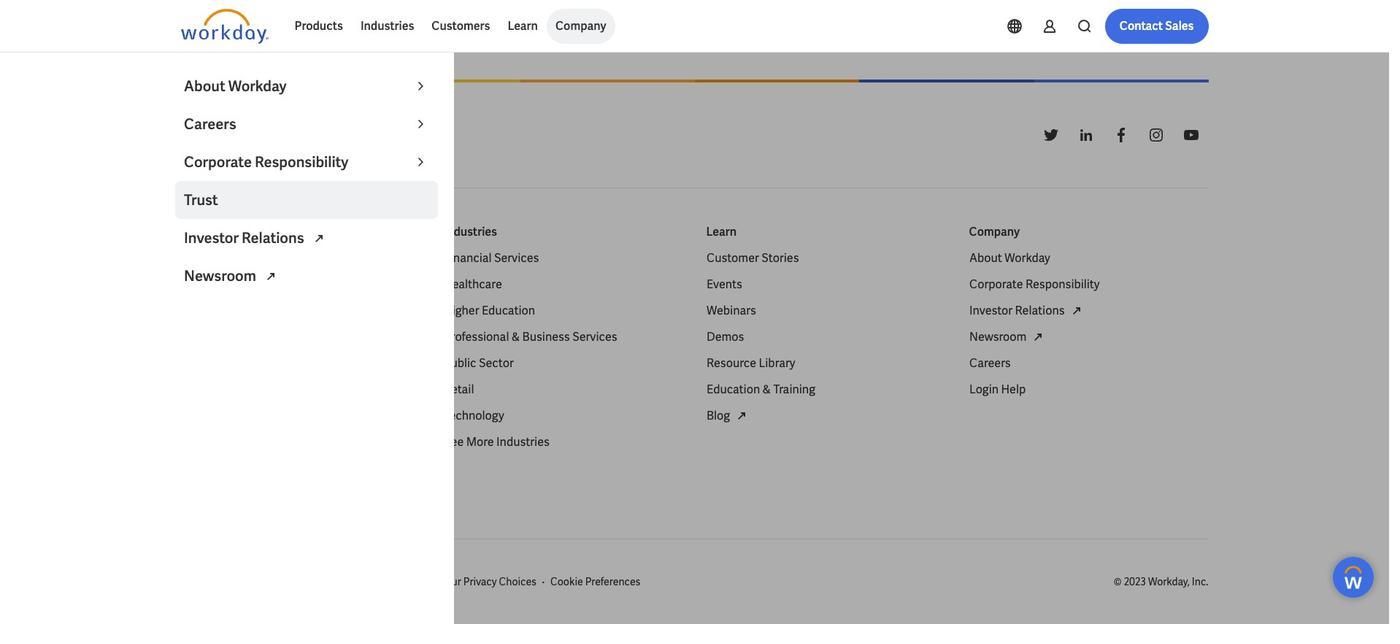 Task type: describe. For each thing, give the bounding box(es) containing it.
investor relations for investor relations's opens in a new tab icon
[[184, 229, 307, 248]]

login help
[[970, 382, 1026, 397]]

public sector
[[444, 356, 514, 371]]

higher education
[[444, 303, 535, 319]]

go to linkedin image
[[1078, 126, 1095, 144]]

& for professional
[[511, 329, 520, 345]]

customer stories
[[707, 251, 799, 266]]

about workday for about workday 'link'
[[970, 251, 1051, 266]]

your privacy choices link
[[417, 575, 537, 589]]

0 vertical spatial relations
[[242, 229, 304, 248]]

go to instagram image
[[1148, 126, 1165, 144]]

products button
[[286, 9, 352, 44]]

events link
[[707, 276, 742, 294]]

2 go to the homepage image from the top
[[181, 118, 268, 153]]

webinars link
[[707, 302, 756, 320]]

for hr link
[[181, 276, 216, 294]]

login
[[970, 382, 999, 397]]

webinars
[[707, 303, 756, 319]]

about workday link
[[970, 250, 1051, 267]]

see more industries link
[[444, 434, 549, 451]]

professional & business services
[[444, 329, 617, 345]]

login help link
[[970, 381, 1026, 399]]

industries inside dropdown button
[[361, 18, 414, 34]]

technology link
[[444, 408, 504, 425]]

blog link
[[707, 408, 750, 425]]

library
[[759, 356, 795, 371]]

opens in a new tab image for investor relations
[[1068, 302, 1085, 320]]

corporate for the corporate responsibility link
[[970, 277, 1023, 292]]

products inside dropdown button
[[295, 18, 343, 34]]

cookie
[[551, 576, 583, 589]]

newsroom for the bottom newsroom link
[[970, 329, 1027, 345]]

corporate responsibility for the corporate responsibility link
[[970, 277, 1100, 292]]

public
[[444, 356, 476, 371]]

trust link
[[175, 181, 438, 219]]

1 horizontal spatial relations
[[1015, 303, 1065, 319]]

corporate responsibility button
[[175, 143, 438, 181]]

customer stories link
[[707, 250, 799, 267]]

customers button
[[423, 9, 499, 44]]

corporate responsibility link
[[970, 276, 1100, 294]]

financial
[[444, 251, 492, 266]]

contact
[[1120, 18, 1164, 34]]

careers link
[[970, 355, 1011, 373]]

0 vertical spatial investor
[[184, 229, 239, 248]]

financial services
[[444, 251, 539, 266]]

resource library link
[[707, 355, 795, 373]]

financial services link
[[444, 250, 539, 267]]

1 vertical spatial newsroom link
[[970, 329, 1047, 346]]

your
[[441, 576, 461, 589]]

events
[[707, 277, 742, 292]]

education inside higher education link
[[482, 303, 535, 319]]

healthcare link
[[444, 276, 502, 294]]

careers for careers dropdown button
[[184, 115, 236, 134]]

for hr list
[[181, 250, 420, 504]]

resource library
[[707, 356, 795, 371]]

newsroom for leftmost newsroom link
[[184, 267, 259, 286]]

sales
[[1166, 18, 1195, 34]]

investor relations for investor relations opens in a new tab image
[[970, 303, 1065, 319]]

sector
[[479, 356, 514, 371]]

contact sales
[[1120, 18, 1195, 34]]

professional
[[444, 329, 509, 345]]

company button
[[547, 9, 615, 44]]

help
[[1001, 382, 1026, 397]]

demos link
[[707, 329, 744, 346]]

healthcare
[[444, 277, 502, 292]]

your privacy choices
[[441, 576, 537, 589]]

workday for about workday dropdown button
[[228, 77, 287, 96]]

for
[[181, 277, 198, 292]]

education & training link
[[707, 381, 815, 399]]

industries button
[[352, 9, 423, 44]]

industries inside the see more industries "link"
[[496, 435, 549, 450]]



Task type: locate. For each thing, give the bounding box(es) containing it.
0 vertical spatial education
[[482, 303, 535, 319]]

services right "financial"
[[494, 251, 539, 266]]

opens in a new tab image for blog
[[733, 408, 750, 425]]

relations down trust link
[[242, 229, 304, 248]]

careers for careers link
[[970, 356, 1011, 371]]

1 vertical spatial corporate
[[970, 277, 1023, 292]]

1 vertical spatial about workday
[[970, 251, 1051, 266]]

about inside 'link'
[[970, 251, 1002, 266]]

products down 'trust'
[[181, 224, 229, 240]]

company up about workday 'link'
[[970, 224, 1020, 240]]

0 horizontal spatial products
[[181, 224, 229, 240]]

0 horizontal spatial &
[[511, 329, 520, 345]]

1 horizontal spatial opens in a new tab image
[[1068, 302, 1085, 320]]

1 vertical spatial responsibility
[[1026, 277, 1100, 292]]

0 horizontal spatial responsibility
[[255, 153, 349, 172]]

list item
[[181, 250, 420, 276]]

industries right more
[[496, 435, 549, 450]]

0 vertical spatial investor relations
[[184, 229, 307, 248]]

0 horizontal spatial newsroom link
[[175, 257, 438, 295]]

for hr
[[181, 277, 216, 292]]

0 vertical spatial newsroom link
[[175, 257, 438, 295]]

workday,
[[1149, 576, 1190, 589]]

1 horizontal spatial about workday
[[970, 251, 1051, 266]]

1 vertical spatial relations
[[1015, 303, 1065, 319]]

contact sales link
[[1106, 9, 1209, 44]]

1 horizontal spatial newsroom
[[970, 329, 1027, 345]]

2 list from the left
[[707, 250, 946, 425]]

responsibility inside the corporate responsibility link
[[1026, 277, 1100, 292]]

0 horizontal spatial company
[[556, 18, 607, 34]]

corporate down about workday 'link'
[[970, 277, 1023, 292]]

1 vertical spatial &
[[763, 382, 771, 397]]

investor relations down the corporate responsibility link
[[970, 303, 1065, 319]]

opens in a new tab image for newsroom
[[262, 268, 280, 286]]

0 vertical spatial workday
[[228, 77, 287, 96]]

0 vertical spatial investor relations link
[[175, 219, 438, 257]]

1 vertical spatial education
[[707, 382, 760, 397]]

list for company
[[970, 250, 1209, 399]]

opens in a new tab image
[[1068, 302, 1085, 320], [1030, 329, 1047, 346]]

2 horizontal spatial list
[[970, 250, 1209, 399]]

0 horizontal spatial workday
[[228, 77, 287, 96]]

1 horizontal spatial investor
[[970, 303, 1013, 319]]

corporate responsibility for corporate responsibility dropdown button
[[184, 153, 349, 172]]

1 vertical spatial investor relations
[[970, 303, 1065, 319]]

workday up the corporate responsibility link
[[1005, 251, 1051, 266]]

relations
[[242, 229, 304, 248], [1015, 303, 1065, 319]]

workday for about workday 'link'
[[1005, 251, 1051, 266]]

list for industries
[[444, 250, 683, 451]]

industries right products dropdown button
[[361, 18, 414, 34]]

learn left company dropdown button
[[508, 18, 538, 34]]

stories
[[762, 251, 799, 266]]

cookie preferences
[[551, 576, 641, 589]]

1 horizontal spatial about
[[970, 251, 1002, 266]]

see
[[444, 435, 464, 450]]

products up about workday dropdown button
[[295, 18, 343, 34]]

opens in a new tab image for investor relations
[[310, 230, 328, 248]]

investor down the corporate responsibility link
[[970, 303, 1013, 319]]

0 vertical spatial company
[[556, 18, 607, 34]]

1 horizontal spatial company
[[970, 224, 1020, 240]]

1 horizontal spatial investor relations
[[970, 303, 1065, 319]]

services right business
[[572, 329, 617, 345]]

about for about workday dropdown button
[[184, 77, 225, 96]]

newsroom link
[[175, 257, 438, 295], [970, 329, 1047, 346]]

©
[[1114, 576, 1122, 589]]

careers button
[[175, 105, 438, 143]]

0 horizontal spatial list
[[444, 250, 683, 451]]

list
[[444, 250, 683, 451], [707, 250, 946, 425], [970, 250, 1209, 399]]

& for education
[[763, 382, 771, 397]]

professional & business services link
[[444, 329, 617, 346]]

corporate responsibility down about workday 'link'
[[970, 277, 1100, 292]]

1 go to the homepage image from the top
[[181, 9, 268, 44]]

1 horizontal spatial workday
[[1005, 251, 1051, 266]]

investor
[[184, 229, 239, 248], [970, 303, 1013, 319]]

0 horizontal spatial learn
[[508, 18, 538, 34]]

1 horizontal spatial corporate
[[970, 277, 1023, 292]]

education down resource
[[707, 382, 760, 397]]

1 horizontal spatial opens in a new tab image
[[310, 230, 328, 248]]

1 horizontal spatial list
[[707, 250, 946, 425]]

about workday button
[[175, 67, 438, 105]]

list for learn
[[707, 250, 946, 425]]

1 horizontal spatial education
[[707, 382, 760, 397]]

opens in a new tab image right blog
[[733, 408, 750, 425]]

1 horizontal spatial corporate responsibility
[[970, 277, 1100, 292]]

learn inside dropdown button
[[508, 18, 538, 34]]

about for about workday 'link'
[[970, 251, 1002, 266]]

retail link
[[444, 381, 474, 399]]

responsibility for corporate responsibility dropdown button
[[255, 153, 349, 172]]

0 horizontal spatial investor relations
[[184, 229, 307, 248]]

0 vertical spatial opens in a new tab image
[[1068, 302, 1085, 320]]

corporate up 'trust'
[[184, 153, 252, 172]]

education & training
[[707, 382, 815, 397]]

privacy
[[464, 576, 497, 589]]

0 vertical spatial services
[[494, 251, 539, 266]]

0 horizontal spatial services
[[494, 251, 539, 266]]

investor relations
[[184, 229, 307, 248], [970, 303, 1065, 319]]

services
[[494, 251, 539, 266], [572, 329, 617, 345]]

responsibility up trust link
[[255, 153, 349, 172]]

0 horizontal spatial about workday
[[184, 77, 287, 96]]

go to twitter image
[[1043, 126, 1060, 144]]

investor relations inside list
[[970, 303, 1065, 319]]

responsibility inside corporate responsibility dropdown button
[[255, 153, 349, 172]]

retail
[[444, 382, 474, 397]]

list containing financial services
[[444, 250, 683, 451]]

more
[[466, 435, 494, 450]]

0 horizontal spatial corporate
[[184, 153, 252, 172]]

trust
[[184, 191, 218, 210]]

0 vertical spatial industries
[[361, 18, 414, 34]]

company inside dropdown button
[[556, 18, 607, 34]]

opens in a new tab image for newsroom
[[1030, 329, 1047, 346]]

1 vertical spatial products
[[181, 224, 229, 240]]

learn up customer
[[707, 224, 737, 240]]

about
[[184, 77, 225, 96], [970, 251, 1002, 266]]

customers
[[432, 18, 490, 34]]

workday
[[228, 77, 287, 96], [1005, 251, 1051, 266]]

1 vertical spatial opens in a new tab image
[[1030, 329, 1047, 346]]

0 horizontal spatial opens in a new tab image
[[1030, 329, 1047, 346]]

1 list from the left
[[444, 250, 683, 451]]

1 horizontal spatial services
[[572, 329, 617, 345]]

learn
[[508, 18, 538, 34], [707, 224, 737, 240]]

1 vertical spatial industries
[[444, 224, 497, 240]]

about workday
[[184, 77, 287, 96], [970, 251, 1051, 266]]

about workday inside dropdown button
[[184, 77, 287, 96]]

0 vertical spatial corporate responsibility
[[184, 153, 349, 172]]

about inside dropdown button
[[184, 77, 225, 96]]

newsroom
[[184, 267, 259, 286], [970, 329, 1027, 345]]

1 horizontal spatial newsroom link
[[970, 329, 1047, 346]]

list containing customer stories
[[707, 250, 946, 425]]

0 horizontal spatial corporate responsibility
[[184, 153, 349, 172]]

newsroom inside list
[[970, 329, 1027, 345]]

1 horizontal spatial products
[[295, 18, 343, 34]]

customer
[[707, 251, 759, 266]]

1 vertical spatial go to the homepage image
[[181, 118, 268, 153]]

workday inside dropdown button
[[228, 77, 287, 96]]

cookie preferences link
[[551, 575, 641, 589]]

0 horizontal spatial careers
[[184, 115, 236, 134]]

& left business
[[511, 329, 520, 345]]

corporate responsibility inside dropdown button
[[184, 153, 349, 172]]

technology
[[444, 408, 504, 424]]

0 vertical spatial &
[[511, 329, 520, 345]]

1 vertical spatial company
[[970, 224, 1020, 240]]

0 vertical spatial corporate
[[184, 153, 252, 172]]

2 vertical spatial industries
[[496, 435, 549, 450]]

1 vertical spatial careers
[[970, 356, 1011, 371]]

higher
[[444, 303, 479, 319]]

learn button
[[499, 9, 547, 44]]

1 horizontal spatial &
[[763, 382, 771, 397]]

1 vertical spatial opens in a new tab image
[[262, 268, 280, 286]]

education up professional & business services
[[482, 303, 535, 319]]

corporate responsibility up trust link
[[184, 153, 349, 172]]

1 vertical spatial workday
[[1005, 251, 1051, 266]]

company right learn dropdown button
[[556, 18, 607, 34]]

blog
[[707, 408, 730, 424]]

0 vertical spatial about workday
[[184, 77, 287, 96]]

workday up careers dropdown button
[[228, 77, 287, 96]]

careers
[[184, 115, 236, 134], [970, 356, 1011, 371]]

demos
[[707, 329, 744, 345]]

corporate inside list
[[970, 277, 1023, 292]]

go to the homepage image
[[181, 9, 268, 44], [181, 118, 268, 153]]

0 horizontal spatial newsroom
[[184, 267, 259, 286]]

1 horizontal spatial responsibility
[[1026, 277, 1100, 292]]

0 vertical spatial newsroom
[[184, 267, 259, 286]]

1 vertical spatial investor
[[970, 303, 1013, 319]]

0 vertical spatial about
[[184, 77, 225, 96]]

© 2023 workday, inc.
[[1114, 576, 1209, 589]]

0 horizontal spatial opens in a new tab image
[[262, 268, 280, 286]]

2 vertical spatial opens in a new tab image
[[733, 408, 750, 425]]

go to facebook image
[[1113, 126, 1130, 144]]

opens in a new tab image right hr
[[262, 268, 280, 286]]

corporate responsibility
[[184, 153, 349, 172], [970, 277, 1100, 292]]

go to youtube image
[[1183, 126, 1200, 144]]

hr
[[201, 277, 216, 292]]

0 horizontal spatial investor relations link
[[175, 219, 438, 257]]

corporate for corporate responsibility dropdown button
[[184, 153, 252, 172]]

responsibility down about workday 'link'
[[1026, 277, 1100, 292]]

relations down the corporate responsibility link
[[1015, 303, 1065, 319]]

1 vertical spatial newsroom
[[970, 329, 1027, 345]]

1 vertical spatial learn
[[707, 224, 737, 240]]

workday inside 'link'
[[1005, 251, 1051, 266]]

see more industries
[[444, 435, 549, 450]]

products
[[295, 18, 343, 34], [181, 224, 229, 240]]

about workday for about workday dropdown button
[[184, 77, 287, 96]]

investor down 'trust'
[[184, 229, 239, 248]]

education
[[482, 303, 535, 319], [707, 382, 760, 397]]

careers inside list
[[970, 356, 1011, 371]]

1 vertical spatial corporate responsibility
[[970, 277, 1100, 292]]

1 horizontal spatial investor relations link
[[970, 302, 1085, 320]]

inc.
[[1193, 576, 1209, 589]]

1 horizontal spatial learn
[[707, 224, 737, 240]]

0 vertical spatial opens in a new tab image
[[310, 230, 328, 248]]

corporate
[[184, 153, 252, 172], [970, 277, 1023, 292]]

industries
[[361, 18, 414, 34], [444, 224, 497, 240], [496, 435, 549, 450]]

0 vertical spatial careers
[[184, 115, 236, 134]]

0 horizontal spatial education
[[482, 303, 535, 319]]

higher education link
[[444, 302, 535, 320]]

1 vertical spatial about
[[970, 251, 1002, 266]]

education inside 'education & training' link
[[707, 382, 760, 397]]

careers inside careers dropdown button
[[184, 115, 236, 134]]

opens in a new tab image
[[310, 230, 328, 248], [262, 268, 280, 286], [733, 408, 750, 425]]

0 horizontal spatial relations
[[242, 229, 304, 248]]

responsibility for the corporate responsibility link
[[1026, 277, 1100, 292]]

investor relations down 'trust'
[[184, 229, 307, 248]]

industries up "financial"
[[444, 224, 497, 240]]

opens in a new tab image down trust link
[[310, 230, 328, 248]]

0 horizontal spatial about
[[184, 77, 225, 96]]

& left training
[[763, 382, 771, 397]]

1 vertical spatial investor relations link
[[970, 302, 1085, 320]]

2023
[[1125, 576, 1147, 589]]

1 vertical spatial services
[[572, 329, 617, 345]]

responsibility
[[255, 153, 349, 172], [1026, 277, 1100, 292]]

company
[[556, 18, 607, 34], [970, 224, 1020, 240]]

investor relations link
[[175, 219, 438, 257], [970, 302, 1085, 320]]

1 horizontal spatial careers
[[970, 356, 1011, 371]]

list containing about workday
[[970, 250, 1209, 399]]

0 vertical spatial go to the homepage image
[[181, 9, 268, 44]]

&
[[511, 329, 520, 345], [763, 382, 771, 397]]

3 list from the left
[[970, 250, 1209, 399]]

about workday inside list
[[970, 251, 1051, 266]]

training
[[773, 382, 815, 397]]

public sector link
[[444, 355, 514, 373]]

corporate inside dropdown button
[[184, 153, 252, 172]]

preferences
[[586, 576, 641, 589]]

0 vertical spatial responsibility
[[255, 153, 349, 172]]

2 horizontal spatial opens in a new tab image
[[733, 408, 750, 425]]

business
[[522, 329, 570, 345]]

0 vertical spatial learn
[[508, 18, 538, 34]]

0 horizontal spatial investor
[[184, 229, 239, 248]]

resource
[[707, 356, 756, 371]]

choices
[[499, 576, 537, 589]]

0 vertical spatial products
[[295, 18, 343, 34]]



Task type: vqa. For each thing, say whether or not it's contained in the screenshot.
the Workday.
no



